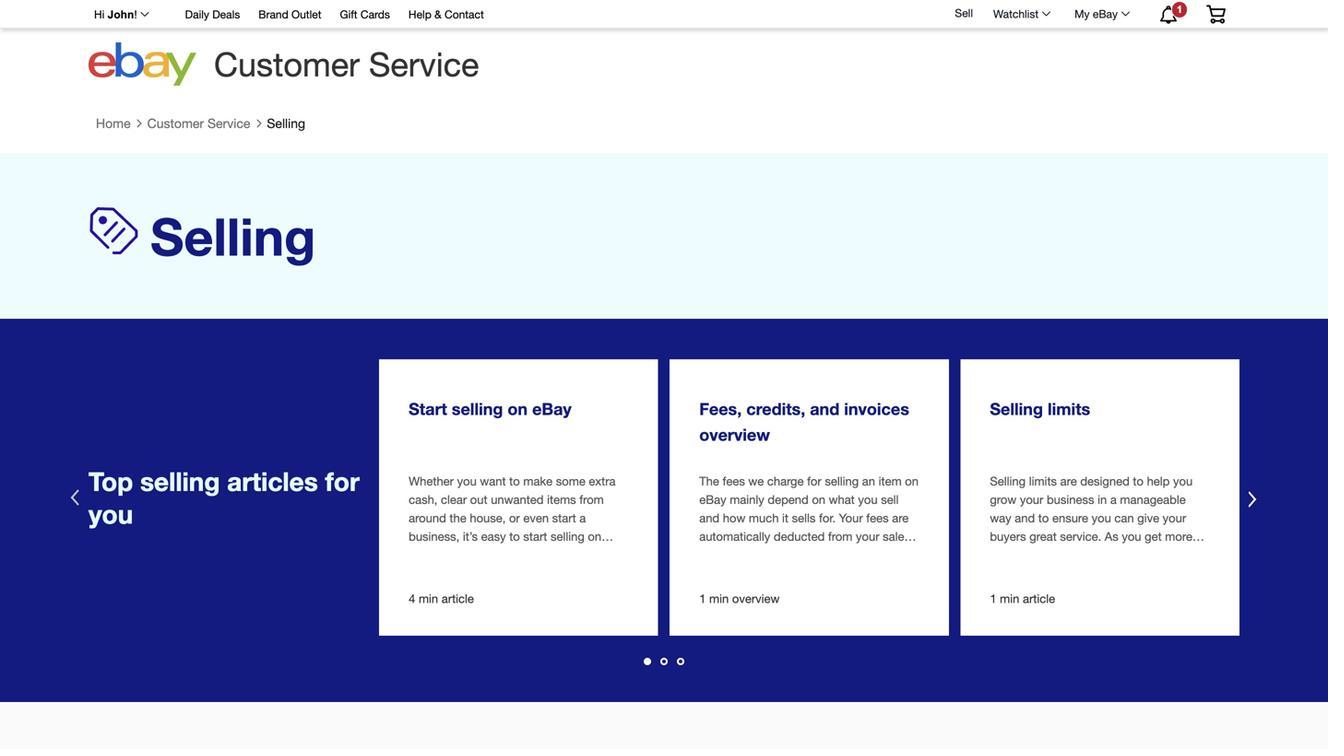 Task type: locate. For each thing, give the bounding box(es) containing it.
1 vertical spatial service
[[208, 116, 250, 131]]

customer service
[[214, 45, 479, 83], [147, 116, 250, 131]]

grow
[[990, 493, 1017, 507]]

make
[[523, 474, 553, 489]]

you right the help
[[1173, 474, 1193, 489]]

1 left your shopping cart icon
[[1177, 4, 1183, 15]]

0 horizontal spatial ebay
[[532, 400, 572, 419]]

0 horizontal spatial min
[[419, 592, 438, 607]]

on up make
[[508, 400, 528, 419]]

0 vertical spatial a
[[1110, 493, 1117, 507]]

1 vertical spatial a
[[580, 511, 586, 526]]

0 vertical spatial the
[[450, 511, 466, 526]]

1 horizontal spatial article
[[1023, 592, 1055, 607]]

1 down proceeds
[[699, 592, 706, 607]]

some
[[556, 474, 586, 489]]

1 horizontal spatial start
[[552, 511, 576, 526]]

from down the extra
[[580, 493, 604, 507]]

on down the extra
[[588, 530, 602, 544]]

your up more
[[1163, 511, 1186, 526]]

your
[[1020, 493, 1044, 507], [1163, 511, 1186, 526], [856, 530, 880, 544], [699, 567, 723, 581], [1066, 567, 1089, 581]]

whether you want to make some extra cash, clear out unwanted items from around the house, or even start a business, it's easy to start selling on ebay.
[[409, 474, 616, 563]]

article for selling
[[442, 592, 474, 607]]

home
[[96, 116, 131, 131]]

1 horizontal spatial customer
[[214, 45, 360, 83]]

can up as
[[1115, 511, 1134, 526]]

2 article from the left
[[1023, 592, 1055, 607]]

0 vertical spatial overview
[[699, 425, 770, 445]]

designed
[[1080, 474, 1130, 489]]

watchlist
[[993, 7, 1039, 20]]

in inside selling limits are designed to help you grow your business in a manageable way and to ensure you can give your buyers great service. as you get more comfortable meeting buyer demand, we'll increase your limit.
[[1098, 493, 1107, 507]]

get
[[1145, 530, 1162, 544]]

great
[[1030, 530, 1057, 544]]

for inside top selling articles for you
[[325, 466, 360, 497]]

customer down brand outlet link
[[214, 45, 360, 83]]

and inside fees, credits, and invoices overview
[[810, 400, 840, 419]]

1 vertical spatial from
[[828, 530, 853, 544]]

min down we'll
[[1000, 592, 1020, 607]]

selling down the items
[[551, 530, 585, 544]]

a down some
[[580, 511, 586, 526]]

start down the items
[[552, 511, 576, 526]]

overview down payments
[[732, 592, 780, 607]]

0 horizontal spatial in
[[752, 567, 761, 581]]

1 horizontal spatial service
[[369, 45, 479, 83]]

can
[[1115, 511, 1134, 526], [799, 548, 819, 563]]

0 vertical spatial limits
[[1048, 400, 1090, 419]]

0 horizontal spatial the
[[450, 511, 466, 526]]

and down automatically
[[753, 548, 773, 563]]

the down clear
[[450, 511, 466, 526]]

0 horizontal spatial are
[[892, 511, 909, 526]]

selling
[[267, 116, 305, 131], [150, 206, 316, 267], [990, 400, 1043, 419], [990, 474, 1026, 489]]

1 vertical spatial start
[[523, 530, 547, 544]]

start down even
[[523, 530, 547, 544]]

1 horizontal spatial the
[[850, 548, 867, 563]]

ebay right my
[[1093, 7, 1118, 20]]

2 horizontal spatial min
[[1000, 592, 1020, 607]]

article for limits
[[1023, 592, 1055, 607]]

your
[[839, 511, 863, 526]]

2 vertical spatial fees
[[726, 567, 749, 581]]

customer
[[214, 45, 360, 83], [147, 116, 204, 131]]

2 horizontal spatial in
[[1098, 493, 1107, 507]]

overview down fees,
[[699, 425, 770, 445]]

fees down sell
[[866, 511, 889, 526]]

selling
[[452, 400, 503, 419], [140, 466, 220, 497], [825, 474, 859, 489], [551, 530, 585, 544]]

service left selling link
[[208, 116, 250, 131]]

1 down we'll
[[990, 592, 997, 607]]

1 vertical spatial are
[[892, 511, 909, 526]]

customer service down gift
[[214, 45, 479, 83]]

0 vertical spatial from
[[580, 493, 604, 507]]

start
[[552, 511, 576, 526], [523, 530, 547, 544]]

ebay inside account navigation
[[1093, 7, 1118, 20]]

in down designed in the bottom of the page
[[1098, 493, 1107, 507]]

service
[[369, 45, 479, 83], [208, 116, 250, 131]]

extra
[[589, 474, 616, 489]]

and
[[810, 400, 840, 419], [699, 511, 720, 526], [1015, 511, 1035, 526], [753, 548, 773, 563]]

1 horizontal spatial ebay
[[699, 493, 726, 507]]

0 vertical spatial are
[[1060, 474, 1077, 489]]

selling inside selling limits are designed to help you grow your business in a manageable way and to ensure you can give your buyers great service. as you get more comfortable meeting buyer demand, we'll increase your limit.
[[990, 474, 1026, 489]]

1 vertical spatial customer
[[147, 116, 204, 131]]

my
[[1075, 7, 1090, 20]]

you inside whether you want to make some extra cash, clear out unwanted items from around the house, or even start a business, it's easy to start selling on ebay.
[[457, 474, 477, 489]]

you up as
[[1092, 511, 1111, 526]]

are up business
[[1060, 474, 1077, 489]]

and right way
[[1015, 511, 1035, 526]]

hi john !
[[94, 8, 137, 21]]

1 vertical spatial fees
[[866, 511, 889, 526]]

2 horizontal spatial 1
[[1177, 4, 1183, 15]]

from up view
[[828, 530, 853, 544]]

1 horizontal spatial can
[[1115, 511, 1134, 526]]

in
[[1098, 493, 1107, 507], [752, 567, 761, 581], [821, 567, 831, 581]]

customer right home
[[147, 116, 204, 131]]

home link
[[96, 116, 131, 131]]

ebay
[[1093, 7, 1118, 20], [532, 400, 572, 419], [699, 493, 726, 507]]

you down top
[[89, 499, 133, 530]]

article down increase
[[1023, 592, 1055, 607]]

daily
[[185, 8, 209, 21]]

min right 4
[[419, 592, 438, 607]]

in down view
[[821, 567, 831, 581]]

1 vertical spatial can
[[799, 548, 819, 563]]

0 horizontal spatial 1
[[699, 592, 706, 607]]

brand
[[258, 8, 288, 21]]

fees
[[723, 474, 745, 489], [866, 511, 889, 526], [726, 567, 749, 581]]

1 horizontal spatial are
[[1060, 474, 1077, 489]]

in up 1 min overview
[[752, 567, 761, 581]]

your down proceeds
[[699, 567, 723, 581]]

0 horizontal spatial can
[[799, 548, 819, 563]]

selling inside whether you want to make some extra cash, clear out unwanted items from around the house, or even start a business, it's easy to start selling on ebay.
[[551, 530, 585, 544]]

fees left we in the right bottom of the page
[[723, 474, 745, 489]]

2 min from the left
[[709, 592, 729, 607]]

gift cards link
[[340, 5, 390, 25]]

0 vertical spatial service
[[369, 45, 479, 83]]

article right 4
[[442, 592, 474, 607]]

1 vertical spatial ebay
[[532, 400, 572, 419]]

want
[[480, 474, 506, 489]]

customer service inside the customer service banner
[[214, 45, 479, 83]]

0 horizontal spatial a
[[580, 511, 586, 526]]

account navigation
[[84, 0, 1240, 29]]

around
[[409, 511, 446, 526]]

sells
[[792, 511, 816, 526]]

your shopping cart image
[[1206, 5, 1227, 23]]

articles
[[227, 466, 318, 497]]

ebay down the
[[699, 493, 726, 507]]

you inside top selling articles for you
[[89, 499, 133, 530]]

0 vertical spatial customer service
[[214, 45, 479, 83]]

even
[[523, 511, 549, 526]]

4
[[409, 592, 415, 607]]

selling limits are designed to help you grow your business in a manageable way and to ensure you can give your buyers great service. as you get more comfortable meeting buyer demand, we'll increase your limit.
[[990, 474, 1193, 581]]

to
[[509, 474, 520, 489], [1133, 474, 1144, 489], [1038, 511, 1049, 526], [509, 530, 520, 544]]

you
[[457, 474, 477, 489], [1173, 474, 1193, 489], [858, 493, 878, 507], [89, 499, 133, 530], [1092, 511, 1111, 526], [1122, 530, 1142, 544], [776, 548, 796, 563]]

can down deducted
[[799, 548, 819, 563]]

for right articles
[[325, 466, 360, 497]]

brand outlet link
[[258, 5, 321, 25]]

demand,
[[1138, 548, 1185, 563]]

0 horizontal spatial customer
[[147, 116, 204, 131]]

0 vertical spatial ebay
[[1093, 7, 1118, 20]]

you up out
[[457, 474, 477, 489]]

are
[[1060, 474, 1077, 489], [892, 511, 909, 526]]

1 article from the left
[[442, 592, 474, 607]]

a
[[1110, 493, 1117, 507], [580, 511, 586, 526]]

are up sales
[[892, 511, 909, 526]]

ebay.
[[409, 548, 438, 563]]

or
[[509, 511, 520, 526]]

2 horizontal spatial ebay
[[1093, 7, 1118, 20]]

can inside the fees we charge for selling an item on ebay mainly depend on what you sell and how much it sells for. your fees are automatically deducted from your sales proceeds and you can view the details of your fees in payments in seller hub.
[[799, 548, 819, 563]]

meeting
[[1058, 548, 1101, 563]]

1 horizontal spatial in
[[821, 567, 831, 581]]

1 horizontal spatial min
[[709, 592, 729, 607]]

a down designed in the bottom of the page
[[1110, 493, 1117, 507]]

1 horizontal spatial 1
[[990, 592, 997, 607]]

1 vertical spatial the
[[850, 548, 867, 563]]

selling right top
[[140, 466, 220, 497]]

my ebay link
[[1065, 3, 1138, 25]]

0 vertical spatial customer
[[214, 45, 360, 83]]

overview inside fees, credits, and invoices overview
[[699, 425, 770, 445]]

limits
[[1048, 400, 1090, 419], [1029, 474, 1057, 489]]

for right charge
[[807, 474, 822, 489]]

customer service right home
[[147, 116, 250, 131]]

limits up designed in the bottom of the page
[[1048, 400, 1090, 419]]

0 vertical spatial fees
[[723, 474, 745, 489]]

ebay up make
[[532, 400, 572, 419]]

0 horizontal spatial for
[[325, 466, 360, 497]]

depend
[[768, 493, 809, 507]]

limit.
[[1093, 567, 1118, 581]]

for
[[325, 466, 360, 497], [807, 474, 822, 489]]

selling inside top selling articles for you
[[140, 466, 220, 497]]

1 horizontal spatial a
[[1110, 493, 1117, 507]]

to up great
[[1038, 511, 1049, 526]]

from
[[580, 493, 604, 507], [828, 530, 853, 544]]

and right the credits,
[[810, 400, 840, 419]]

of
[[908, 548, 919, 563]]

0 horizontal spatial service
[[208, 116, 250, 131]]

are inside selling limits are designed to help you grow your business in a manageable way and to ensure you can give your buyers great service. as you get more comfortable meeting buyer demand, we'll increase your limit.
[[1060, 474, 1077, 489]]

0 vertical spatial can
[[1115, 511, 1134, 526]]

1 min from the left
[[419, 592, 438, 607]]

daily deals link
[[185, 5, 240, 25]]

2 vertical spatial ebay
[[699, 493, 726, 507]]

0 horizontal spatial start
[[523, 530, 547, 544]]

1 horizontal spatial from
[[828, 530, 853, 544]]

contact
[[445, 8, 484, 21]]

payments
[[765, 567, 818, 581]]

service down help
[[369, 45, 479, 83]]

customer service link
[[147, 116, 250, 131]]

1 horizontal spatial for
[[807, 474, 822, 489]]

fees down proceeds
[[726, 567, 749, 581]]

4 min article
[[409, 592, 474, 607]]

selling right start
[[452, 400, 503, 419]]

manageable
[[1120, 493, 1186, 507]]

limits for selling limits
[[1048, 400, 1090, 419]]

0 horizontal spatial article
[[442, 592, 474, 607]]

on inside whether you want to make some extra cash, clear out unwanted items from around the house, or even start a business, it's easy to start selling on ebay.
[[588, 530, 602, 544]]

the up seller
[[850, 548, 867, 563]]

0 horizontal spatial from
[[580, 493, 604, 507]]

as
[[1105, 530, 1119, 544]]

selling up "what"
[[825, 474, 859, 489]]

to left the help
[[1133, 474, 1144, 489]]

limits up business
[[1029, 474, 1057, 489]]

selling for selling limits are designed to help you grow your business in a manageable way and to ensure you can give your buyers great service. as you get more comfortable meeting buyer demand, we'll increase your limit.
[[990, 474, 1026, 489]]

limits inside selling limits are designed to help you grow your business in a manageable way and to ensure you can give your buyers great service. as you get more comfortable meeting buyer demand, we'll increase your limit.
[[1029, 474, 1057, 489]]

1 vertical spatial customer service
[[147, 116, 250, 131]]

the fees we charge for selling an item on ebay mainly depend on what you sell and how much it sells for. your fees are automatically deducted from your sales proceeds and you can view the details of your fees in payments in seller hub.
[[699, 474, 919, 581]]

min down proceeds
[[709, 592, 729, 607]]

1 vertical spatial limits
[[1029, 474, 1057, 489]]

my ebay
[[1075, 7, 1118, 20]]



Task type: describe. For each thing, give the bounding box(es) containing it.
unwanted
[[491, 493, 544, 507]]

1 for fees, credits, and invoices overview
[[699, 592, 706, 607]]

seller
[[834, 567, 864, 581]]

you right as
[[1122, 530, 1142, 544]]

to down or
[[509, 530, 520, 544]]

can inside selling limits are designed to help you grow your business in a manageable way and to ensure you can give your buyers great service. as you get more comfortable meeting buyer demand, we'll increase your limit.
[[1115, 511, 1134, 526]]

1 min overview
[[699, 592, 780, 607]]

the
[[699, 474, 719, 489]]

customer inside selling main content
[[147, 116, 204, 131]]

are inside the fees we charge for selling an item on ebay mainly depend on what you sell and how much it sells for. your fees are automatically deducted from your sales proceeds and you can view the details of your fees in payments in seller hub.
[[892, 511, 909, 526]]

give
[[1138, 511, 1160, 526]]

mainly
[[730, 493, 764, 507]]

selling limits
[[990, 400, 1090, 419]]

&
[[435, 8, 442, 21]]

1 vertical spatial overview
[[732, 592, 780, 607]]

3 min from the left
[[1000, 592, 1020, 607]]

help
[[409, 8, 432, 21]]

top
[[89, 466, 133, 497]]

you up payments
[[776, 548, 796, 563]]

1 min article
[[990, 592, 1055, 607]]

buyer
[[1104, 548, 1134, 563]]

min for on
[[419, 592, 438, 607]]

ebay inside the fees we charge for selling an item on ebay mainly depend on what you sell and how much it sells for. your fees are automatically deducted from your sales proceeds and you can view the details of your fees in payments in seller hub.
[[699, 493, 726, 507]]

gift
[[340, 8, 358, 21]]

sell
[[881, 493, 899, 507]]

business
[[1047, 493, 1094, 507]]

1 for selling limits
[[990, 592, 997, 607]]

selling for selling limits
[[990, 400, 1043, 419]]

whether
[[409, 474, 454, 489]]

we
[[748, 474, 764, 489]]

we'll
[[990, 567, 1014, 581]]

automatically
[[699, 530, 770, 544]]

view
[[822, 548, 846, 563]]

fees,
[[699, 400, 742, 419]]

help & contact link
[[409, 5, 484, 25]]

limits for selling limits are designed to help you grow your business in a manageable way and to ensure you can give your buyers great service. as you get more comfortable meeting buyer demand, we'll increase your limit.
[[1029, 474, 1057, 489]]

the inside the fees we charge for selling an item on ebay mainly depend on what you sell and how much it sells for. your fees are automatically deducted from your sales proceeds and you can view the details of your fees in payments in seller hub.
[[850, 548, 867, 563]]

it
[[782, 511, 789, 526]]

clear
[[441, 493, 467, 507]]

john
[[108, 8, 134, 21]]

details
[[870, 548, 905, 563]]

an
[[862, 474, 875, 489]]

0 vertical spatial start
[[552, 511, 576, 526]]

outlet
[[291, 8, 321, 21]]

items
[[547, 493, 576, 507]]

hi
[[94, 8, 105, 21]]

out
[[470, 493, 488, 507]]

and left how at the right of the page
[[699, 511, 720, 526]]

on up for.
[[812, 493, 826, 507]]

increase
[[1018, 567, 1062, 581]]

credits,
[[746, 400, 805, 419]]

1 inside dropdown button
[[1177, 4, 1183, 15]]

watchlist link
[[983, 3, 1059, 25]]

comfortable
[[990, 548, 1054, 563]]

hub.
[[867, 567, 893, 581]]

the inside whether you want to make some extra cash, clear out unwanted items from around the house, or even start a business, it's easy to start selling on ebay.
[[450, 511, 466, 526]]

from inside the fees we charge for selling an item on ebay mainly depend on what you sell and how much it sells for. your fees are automatically deducted from your sales proceeds and you can view the details of your fees in payments in seller hub.
[[828, 530, 853, 544]]

house,
[[470, 511, 506, 526]]

help & contact
[[409, 8, 484, 21]]

much
[[749, 511, 779, 526]]

min for and
[[709, 592, 729, 607]]

cash,
[[409, 493, 438, 507]]

start selling on ebay
[[409, 400, 572, 419]]

it's
[[463, 530, 478, 544]]

selling for selling link
[[267, 116, 305, 131]]

buyers
[[990, 530, 1026, 544]]

easy
[[481, 530, 506, 544]]

for.
[[819, 511, 836, 526]]

you down an
[[858, 493, 878, 507]]

on right the item
[[905, 474, 919, 489]]

selling main content
[[0, 107, 1328, 750]]

service inside banner
[[369, 45, 479, 83]]

selling link
[[267, 116, 305, 131]]

!
[[134, 8, 137, 21]]

for inside the fees we charge for selling an item on ebay mainly depend on what you sell and how much it sells for. your fees are automatically deducted from your sales proceeds and you can view the details of your fees in payments in seller hub.
[[807, 474, 822, 489]]

and inside selling limits are designed to help you grow your business in a manageable way and to ensure you can give your buyers great service. as you get more comfortable meeting buyer demand, we'll increase your limit.
[[1015, 511, 1035, 526]]

item
[[879, 474, 902, 489]]

service inside selling main content
[[208, 116, 250, 131]]

a inside whether you want to make some extra cash, clear out unwanted items from around the house, or even start a business, it's easy to start selling on ebay.
[[580, 511, 586, 526]]

daily deals
[[185, 8, 240, 21]]

customer inside banner
[[214, 45, 360, 83]]

a inside selling limits are designed to help you grow your business in a manageable way and to ensure you can give your buyers great service. as you get more comfortable meeting buyer demand, we'll increase your limit.
[[1110, 493, 1117, 507]]

how
[[723, 511, 746, 526]]

help
[[1147, 474, 1170, 489]]

your right grow
[[1020, 493, 1044, 507]]

start
[[409, 400, 447, 419]]

deducted
[[774, 530, 825, 544]]

1 button
[[1144, 1, 1192, 27]]

fees, credits, and invoices overview
[[699, 400, 909, 445]]

business,
[[409, 530, 460, 544]]

ensure
[[1052, 511, 1088, 526]]

proceeds
[[699, 548, 750, 563]]

deals
[[212, 8, 240, 21]]

sell link
[[947, 7, 981, 19]]

way
[[990, 511, 1012, 526]]

gift cards
[[340, 8, 390, 21]]

cards
[[361, 8, 390, 21]]

your down meeting
[[1066, 567, 1089, 581]]

customer service banner
[[84, 0, 1240, 92]]

what
[[829, 493, 855, 507]]

charge
[[767, 474, 804, 489]]

top selling articles for you
[[89, 466, 360, 530]]

customer service inside selling main content
[[147, 116, 250, 131]]

selling inside the fees we charge for selling an item on ebay mainly depend on what you sell and how much it sells for. your fees are automatically deducted from your sales proceeds and you can view the details of your fees in payments in seller hub.
[[825, 474, 859, 489]]

sales
[[883, 530, 910, 544]]

from inside whether you want to make some extra cash, clear out unwanted items from around the house, or even start a business, it's easy to start selling on ebay.
[[580, 493, 604, 507]]

to up unwanted
[[509, 474, 520, 489]]

brand outlet
[[258, 8, 321, 21]]

your down your
[[856, 530, 880, 544]]

sell
[[955, 7, 973, 19]]

more
[[1165, 530, 1193, 544]]



Task type: vqa. For each thing, say whether or not it's contained in the screenshot.
used baseballs
no



